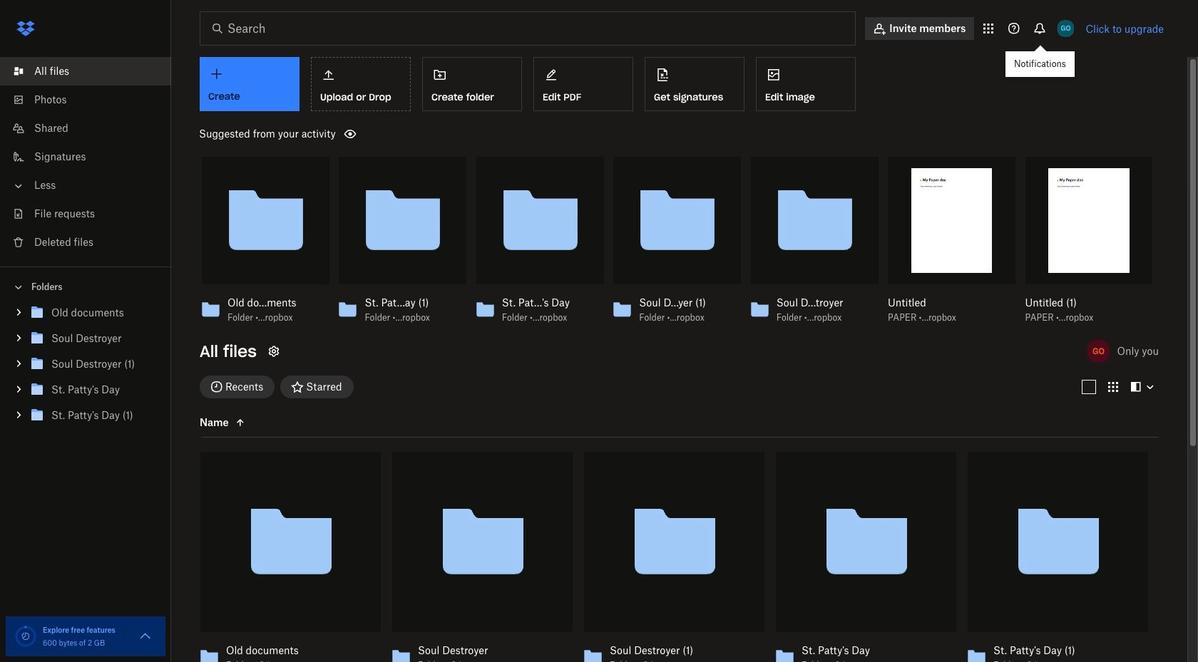 Task type: vqa. For each thing, say whether or not it's contained in the screenshot.
Folder, St. Patty's Day Row
yes



Task type: locate. For each thing, give the bounding box(es) containing it.
group
[[0, 297, 171, 439]]

folder, soul destroyer row
[[387, 452, 573, 663]]

list
[[0, 48, 171, 267]]

list item
[[0, 57, 171, 86]]

folder, old documents row
[[195, 452, 381, 663]]

folder, st. patty's day (1) row
[[962, 452, 1148, 663]]

dropbox image
[[11, 14, 40, 43]]



Task type: describe. For each thing, give the bounding box(es) containing it.
quota usage image
[[14, 626, 37, 648]]

less image
[[11, 179, 26, 193]]

folder, soul destroyer (1) row
[[578, 452, 765, 663]]

Search in folder "Dropbox" text field
[[228, 20, 826, 37]]

folder, st. patty's day row
[[770, 452, 956, 663]]

quota usage progress bar
[[14, 626, 37, 648]]

folder settings image
[[265, 343, 282, 360]]



